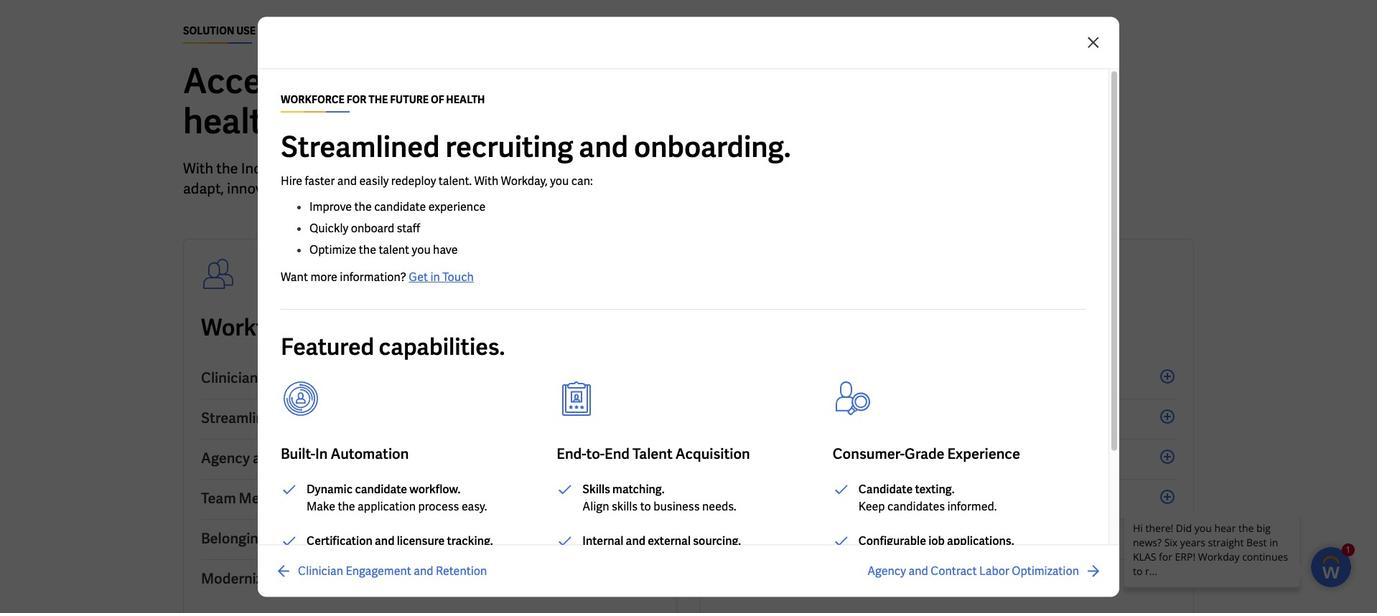 Task type: locate. For each thing, give the bounding box(es) containing it.
with up "adapt,"
[[183, 159, 213, 178]]

0 horizontal spatial management
[[845, 530, 932, 549]]

0 vertical spatial health
[[487, 313, 557, 343]]

0 vertical spatial streamlined
[[281, 128, 440, 165]]

0 vertical spatial clinician
[[201, 369, 258, 388]]

1 horizontal spatial clinician
[[298, 564, 343, 579]]

candidate down "while"
[[374, 199, 426, 214]]

onboarding.
[[634, 128, 791, 165]]

0 vertical spatial agency and contract labor optimization
[[201, 450, 467, 468]]

agency and contract labor optimization for agency and contract labor optimization button within the streamlined recruiting and onboarding. dialog
[[868, 564, 1079, 579]]

1 vertical spatial clinician
[[298, 564, 343, 579]]

streamlined recruiting and onboarding. dialog
[[0, 0, 1377, 614]]

end-
[[557, 444, 586, 463]]

0 horizontal spatial with
[[183, 159, 213, 178]]

1 horizontal spatial contract
[[783, 530, 842, 549]]

1 vertical spatial labor
[[979, 564, 1010, 579]]

1 horizontal spatial diversity
[[775, 490, 833, 508]]

supplier diversity and engagement
[[718, 490, 946, 508]]

0 horizontal spatial agency and contract labor optimization
[[201, 450, 467, 468]]

1 vertical spatial experience
[[297, 490, 369, 508]]

contract down proactive contract management button
[[931, 564, 977, 579]]

0 vertical spatial agency and contract labor optimization button
[[201, 440, 659, 480]]

diversity up proactive contract management
[[775, 490, 833, 508]]

well-
[[400, 490, 433, 508]]

experience for grade
[[948, 444, 1020, 463]]

agency and contract labor optimization inside streamlined recruiting and onboarding. dialog
[[868, 564, 1079, 579]]

experience
[[948, 444, 1020, 463], [297, 490, 369, 508]]

labor for agency and contract labor optimization button within the streamlined recruiting and onboarding. dialog
[[979, 564, 1010, 579]]

certification
[[307, 534, 373, 549]]

contract inside button
[[783, 530, 842, 549]]

management inside button
[[845, 530, 932, 549]]

1 vertical spatial agency
[[868, 564, 906, 579]]

needs.
[[702, 499, 737, 514]]

1 horizontal spatial agency and contract labor optimization
[[868, 564, 1079, 579]]

more
[[310, 269, 337, 284]]

built-
[[281, 444, 315, 463]]

the down the dynamic
[[338, 499, 355, 514]]

the down onboard
[[359, 242, 376, 257]]

consumer-
[[833, 444, 905, 463]]

diversity inside 'supplier diversity and engagement' 'button'
[[775, 490, 833, 508]]

1 horizontal spatial agency
[[868, 564, 906, 579]]

agency down configurable
[[868, 564, 906, 579]]

workday,
[[501, 173, 548, 188]]

workforce for the future of health
[[281, 93, 485, 106]]

experience
[[428, 199, 486, 214]]

0 horizontal spatial streamlined
[[201, 409, 281, 428]]

of
[[711, 159, 724, 178], [462, 313, 483, 343]]

1 horizontal spatial health
[[487, 313, 557, 343]]

1 horizontal spatial experience
[[948, 444, 1020, 463]]

clinician engagement and retention button down drive
[[275, 563, 487, 580]]

0 vertical spatial optimization
[[383, 450, 467, 468]]

the inside dynamic candidate workflow. make the application process easy.
[[338, 499, 355, 514]]

and up automation
[[354, 409, 379, 428]]

optimized automated replenishment
[[718, 570, 964, 589]]

touch
[[442, 269, 474, 284]]

1 horizontal spatial for
[[377, 159, 395, 178]]

2 vertical spatial engagement
[[346, 564, 411, 579]]

health for of
[[487, 313, 557, 343]]

and up "can:"
[[579, 128, 628, 165]]

2 horizontal spatial engagement
[[864, 490, 946, 508]]

1 vertical spatial engagement
[[864, 490, 946, 508]]

0 horizontal spatial optimization
[[383, 450, 467, 468]]

0 vertical spatial labor
[[342, 450, 380, 468]]

0 vertical spatial diversity
[[775, 490, 833, 508]]

streamlined inside button
[[201, 409, 281, 428]]

streamlined inside dialog
[[281, 128, 440, 165]]

0 horizontal spatial clinician
[[201, 369, 258, 388]]

from
[[551, 159, 581, 178]]

clinician down certification at bottom
[[298, 564, 343, 579]]

0 vertical spatial agency
[[201, 450, 250, 468]]

being
[[433, 490, 470, 508]]

of right future
[[462, 313, 483, 343]]

0 vertical spatial experience
[[948, 444, 1020, 463]]

optimization down the applications.
[[1012, 564, 1079, 579]]

1 vertical spatial agency and contract labor optimization
[[868, 564, 1079, 579]]

for
[[347, 93, 367, 106]]

global
[[595, 159, 635, 178]]

and left "easily"
[[337, 173, 357, 188]]

have
[[433, 242, 458, 257]]

scale—all
[[317, 180, 380, 198]]

agency up team
[[201, 450, 250, 468]]

cases
[[258, 24, 290, 37]]

optimization for agency and contract labor optimization button within the streamlined recruiting and onboarding. dialog
[[1012, 564, 1079, 579]]

job
[[929, 534, 945, 549]]

optimization up workflow.
[[383, 450, 467, 468]]

faster
[[305, 173, 335, 188]]

0 horizontal spatial of
[[462, 313, 483, 343]]

with inside streamlined recruiting and onboarding. dialog
[[474, 173, 499, 188]]

the
[[369, 93, 388, 106]]

0 vertical spatial clinician engagement and retention button
[[201, 360, 659, 400]]

agency and contract labor optimization button up workflow.
[[201, 440, 659, 480]]

1 horizontal spatial engagement
[[346, 564, 411, 579]]

workforce
[[281, 93, 345, 106]]

clinician engagement and retention button inside streamlined recruiting and onboarding. dialog
[[275, 563, 487, 580]]

the inside with the industry accelerator for healthcare, you benefit from a global ecosystem of partners to help you adapt, innovate, and scale—all while fast-tracking your digital transformation.
[[216, 159, 238, 178]]

1 vertical spatial agency and contract labor optimization button
[[868, 563, 1102, 580]]

1 horizontal spatial with
[[474, 173, 499, 188]]

0 vertical spatial to
[[785, 159, 799, 178]]

1 horizontal spatial streamlined
[[281, 128, 440, 165]]

healthcare.
[[183, 99, 359, 144]]

1 vertical spatial streamlined
[[201, 409, 281, 428]]

candidate inside improve the candidate experience quickly onboard staff optimize the talent you have
[[374, 199, 426, 214]]

to left help
[[785, 159, 799, 178]]

candidate
[[859, 482, 913, 497]]

agency and contract labor optimization down the applications.
[[868, 564, 1079, 579]]

0 horizontal spatial agency
[[201, 450, 250, 468]]

quickly
[[309, 220, 348, 236]]

0 horizontal spatial agency and contract labor optimization button
[[201, 440, 659, 480]]

tracking.
[[447, 534, 493, 549]]

of left partners on the right
[[711, 159, 724, 178]]

2 vertical spatial contract
[[931, 564, 977, 579]]

0 horizontal spatial experience
[[297, 490, 369, 508]]

optimize
[[309, 242, 356, 257]]

the
[[216, 159, 238, 178], [354, 199, 372, 214], [359, 242, 376, 257], [349, 313, 384, 343], [338, 499, 355, 514]]

1 vertical spatial diversity
[[297, 530, 355, 549]]

1 horizontal spatial agency and contract labor optimization button
[[868, 563, 1102, 580]]

0 horizontal spatial for
[[315, 313, 345, 343]]

diversity down 'make'
[[297, 530, 355, 549]]

0 horizontal spatial to
[[358, 530, 372, 549]]

1 vertical spatial optimization
[[1012, 564, 1079, 579]]

industry
[[241, 159, 295, 178]]

belonging
[[201, 530, 266, 549]]

streamlined for streamlined recruiting and onboarding
[[201, 409, 281, 428]]

clinician engagement and retention down featured
[[201, 369, 438, 388]]

1 vertical spatial of
[[462, 313, 483, 343]]

engagement inside streamlined recruiting and onboarding. dialog
[[346, 564, 411, 579]]

talent.
[[439, 173, 472, 188]]

workforce for the future of health
[[201, 313, 557, 343]]

agency and contract labor optimization button down the applications.
[[868, 563, 1102, 580]]

1 horizontal spatial management
[[940, 450, 1027, 468]]

redeploy
[[391, 173, 436, 188]]

0 vertical spatial contract
[[280, 450, 339, 468]]

contract up the dynamic
[[280, 450, 339, 468]]

member
[[239, 490, 294, 508]]

to down matching.
[[640, 499, 651, 514]]

0 horizontal spatial health
[[412, 530, 456, 549]]

for
[[774, 59, 818, 103], [377, 159, 395, 178], [315, 313, 345, 343]]

1 vertical spatial contract
[[783, 530, 842, 549]]

0 vertical spatial of
[[711, 159, 724, 178]]

experience inside button
[[297, 490, 369, 508]]

contract up automated
[[783, 530, 842, 549]]

to left drive
[[358, 530, 372, 549]]

supplier
[[718, 490, 773, 508]]

in
[[315, 444, 328, 463]]

1 vertical spatial health
[[412, 530, 456, 549]]

risk
[[909, 450, 937, 468]]

accelerate
[[183, 59, 353, 103]]

you left "can:"
[[550, 173, 569, 188]]

process
[[418, 499, 459, 514]]

value
[[360, 59, 444, 103]]

1 vertical spatial management
[[845, 530, 932, 549]]

experience up certification at bottom
[[297, 490, 369, 508]]

workflow.
[[410, 482, 461, 497]]

2 vertical spatial to
[[358, 530, 372, 549]]

1 vertical spatial clinician engagement and retention button
[[275, 563, 487, 580]]

healthcare,
[[398, 159, 472, 178]]

1 vertical spatial to
[[640, 499, 651, 514]]

1 vertical spatial for
[[377, 159, 395, 178]]

diversity
[[775, 490, 833, 508], [297, 530, 355, 549]]

experience down value-driven sourcing button
[[948, 444, 1020, 463]]

diversity inside belonging and diversity to drive health equity button
[[297, 530, 355, 549]]

agency and contract labor optimization up the dynamic
[[201, 450, 467, 468]]

experience inside streamlined recruiting and onboarding. dialog
[[948, 444, 1020, 463]]

the down information?
[[349, 313, 384, 343]]

ecosystem
[[638, 159, 708, 178]]

0 vertical spatial engagement
[[261, 369, 343, 388]]

the down scale—all
[[354, 199, 372, 214]]

sourcing.
[[693, 534, 741, 549]]

the up "adapt,"
[[216, 159, 238, 178]]

labor right in
[[342, 450, 380, 468]]

and up improve
[[289, 180, 314, 198]]

health inside button
[[412, 530, 456, 549]]

0 horizontal spatial labor
[[342, 450, 380, 468]]

get
[[409, 269, 428, 284]]

labor down the applications.
[[979, 564, 1010, 579]]

clinician down 'workforce'
[[201, 369, 258, 388]]

1 vertical spatial retention
[[436, 564, 487, 579]]

streamlined
[[281, 128, 440, 165], [201, 409, 281, 428]]

with
[[183, 159, 213, 178], [474, 173, 499, 188]]

candidate
[[374, 199, 426, 214], [355, 482, 407, 497]]

proactive
[[718, 530, 780, 549]]

to
[[785, 159, 799, 178], [640, 499, 651, 514], [358, 530, 372, 549]]

internal
[[583, 534, 624, 549]]

retention down tracking.
[[436, 564, 487, 579]]

2 horizontal spatial to
[[785, 159, 799, 178]]

team
[[201, 490, 236, 508]]

acquisition
[[675, 444, 750, 463]]

2 horizontal spatial for
[[774, 59, 818, 103]]

for inside with the industry accelerator for healthcare, you benefit from a global ecosystem of partners to help you adapt, innovate, and scale—all while fast-tracking your digital transformation.
[[377, 159, 395, 178]]

labor inside streamlined recruiting and onboarding. dialog
[[979, 564, 1010, 579]]

health for drive
[[412, 530, 456, 549]]

digital
[[537, 180, 577, 198]]

candidate inside dynamic candidate workflow. make the application process easy.
[[355, 482, 407, 497]]

you left have
[[412, 242, 431, 257]]

drive
[[374, 530, 409, 549]]

optimization for the left agency and contract labor optimization button
[[383, 450, 467, 468]]

skills
[[583, 482, 610, 497]]

2 horizontal spatial contract
[[931, 564, 977, 579]]

optimization inside streamlined recruiting and onboarding. dialog
[[1012, 564, 1079, 579]]

contract inside streamlined recruiting and onboarding. dialog
[[931, 564, 977, 579]]

you inside improve the candidate experience quickly onboard staff optimize the talent you have
[[412, 242, 431, 257]]

1 horizontal spatial labor
[[979, 564, 1010, 579]]

and up hr
[[269, 530, 294, 549]]

related
[[856, 450, 906, 468]]

with right "talent."
[[474, 173, 499, 188]]

to inside button
[[358, 530, 372, 549]]

clinician engagement and retention down certification and licensure tracking.
[[298, 564, 487, 579]]

contract
[[280, 450, 339, 468], [783, 530, 842, 549], [931, 564, 977, 579]]

0 vertical spatial for
[[774, 59, 818, 103]]

clinician engagement and retention
[[201, 369, 438, 388], [298, 564, 487, 579]]

and down supply-
[[836, 490, 861, 508]]

0 horizontal spatial diversity
[[297, 530, 355, 549]]

1 vertical spatial clinician engagement and retention
[[298, 564, 487, 579]]

1 vertical spatial candidate
[[355, 482, 407, 497]]

innovate,
[[227, 180, 286, 198]]

management up informed.
[[940, 450, 1027, 468]]

texting.
[[915, 482, 955, 497]]

1 horizontal spatial of
[[711, 159, 724, 178]]

skills
[[612, 499, 638, 514]]

clinician engagement and retention button up 'onboarding'
[[201, 360, 659, 400]]

0 vertical spatial candidate
[[374, 199, 426, 214]]

candidate up application
[[355, 482, 407, 497]]

1 horizontal spatial optimization
[[1012, 564, 1079, 579]]

onboarding
[[381, 409, 459, 428]]

retention down featured capabilities.
[[373, 369, 438, 388]]

0 vertical spatial management
[[940, 450, 1027, 468]]

with inside with the industry accelerator for healthcare, you benefit from a global ecosystem of partners to help you adapt, innovate, and scale—all while fast-tracking your digital transformation.
[[183, 159, 213, 178]]

1 horizontal spatial to
[[640, 499, 651, 514]]

management down the keep
[[845, 530, 932, 549]]



Task type: vqa. For each thing, say whether or not it's contained in the screenshot.
second the "Gartner®" from the left
no



Task type: describe. For each thing, give the bounding box(es) containing it.
automation
[[331, 444, 409, 463]]

use
[[236, 24, 256, 37]]

and left built-
[[253, 450, 277, 468]]

recruiting
[[283, 409, 351, 428]]

management inside button
[[940, 450, 1027, 468]]

chain
[[899, 369, 937, 388]]

accelerate value with solutions made for healthcare.
[[183, 59, 818, 144]]

with the industry accelerator for healthcare, you benefit from a global ecosystem of partners to help you adapt, innovate, and scale—all while fast-tracking your digital transformation.
[[183, 159, 856, 198]]

consumer-grade experience
[[833, 444, 1020, 463]]

recruiting
[[446, 128, 573, 165]]

agency and contract labor optimization for the left agency and contract labor optimization button
[[201, 450, 467, 468]]

value-driven sourcing
[[718, 409, 863, 428]]

end
[[605, 444, 630, 463]]

want
[[281, 269, 308, 284]]

0 horizontal spatial engagement
[[261, 369, 343, 388]]

future
[[389, 313, 457, 343]]

benefit
[[502, 159, 548, 178]]

in
[[430, 269, 440, 284]]

built-in automation
[[281, 444, 409, 463]]

external
[[648, 534, 691, 549]]

supplier- and supply-related risk management button
[[718, 440, 1176, 480]]

retention inside streamlined recruiting and onboarding. dialog
[[436, 564, 487, 579]]

and inside with the industry accelerator for healthcare, you benefit from a global ecosystem of partners to help you adapt, innovate, and scale—all while fast-tracking your digital transformation.
[[289, 180, 314, 198]]

hire faster and easily redeploy talent. with workday, you can:
[[281, 173, 593, 188]]

with
[[451, 59, 520, 103]]

future
[[390, 93, 429, 106]]

streamlined recruiting and onboarding button
[[201, 400, 659, 440]]

sourcing
[[805, 409, 863, 428]]

to-
[[586, 444, 605, 463]]

configurable job applications.
[[859, 534, 1014, 549]]

your
[[505, 180, 534, 198]]

candidate texting. keep candidates informed.
[[859, 482, 997, 514]]

clinician engagement and retention inside streamlined recruiting and onboarding. dialog
[[298, 564, 487, 579]]

want more information? get in touch
[[281, 269, 474, 284]]

tracking
[[449, 180, 502, 198]]

internal and external sourcing.
[[583, 534, 741, 549]]

value-
[[718, 409, 759, 428]]

licensure
[[397, 534, 445, 549]]

clinician engagement and retention button for streamlined recruiting and onboarding
[[201, 360, 659, 400]]

and down licensure
[[414, 564, 433, 579]]

clinically
[[718, 369, 778, 388]]

and inside button
[[269, 530, 294, 549]]

end-to-end talent acquisition
[[557, 444, 750, 463]]

and down configurable job applications.
[[909, 564, 928, 579]]

optimized
[[718, 570, 785, 589]]

engagement inside 'supplier diversity and engagement' 'button'
[[864, 490, 946, 508]]

clinician engagement and retention button for agency and contract labor optimization
[[275, 563, 487, 580]]

equity
[[459, 530, 500, 549]]

supply
[[851, 369, 896, 388]]

to inside with the industry accelerator for healthcare, you benefit from a global ecosystem of partners to help you adapt, innovate, and scale—all while fast-tracking your digital transformation.
[[785, 159, 799, 178]]

agency inside streamlined recruiting and onboarding. dialog
[[868, 564, 906, 579]]

dynamic candidate workflow. make the application process easy.
[[307, 482, 487, 514]]

transformation.
[[580, 180, 681, 198]]

team member experience and well-being
[[201, 490, 470, 508]]

you right help
[[833, 159, 856, 178]]

supply-
[[807, 450, 856, 468]]

belonging and diversity to drive health equity button
[[201, 521, 659, 561]]

health
[[446, 93, 485, 106]]

0 vertical spatial clinician engagement and retention
[[201, 369, 438, 388]]

streamlined recruiting and onboarding.
[[281, 128, 791, 165]]

clinically integrated supply chain
[[718, 369, 937, 388]]

for inside accelerate value with solutions made for healthcare.
[[774, 59, 818, 103]]

streamlined recruiting and onboarding
[[201, 409, 459, 428]]

certification and licensure tracking.
[[307, 534, 493, 549]]

hire
[[281, 173, 302, 188]]

value-driven sourcing button
[[718, 400, 1176, 440]]

and right 'internal'
[[626, 534, 646, 549]]

adapt,
[[183, 180, 224, 198]]

solution
[[183, 24, 234, 37]]

improve the candidate experience quickly onboard staff optimize the talent you have
[[309, 199, 486, 257]]

supplier diversity and engagement button
[[718, 480, 1176, 521]]

modernized
[[201, 570, 279, 589]]

agency and contract labor optimization button inside streamlined recruiting and onboarding. dialog
[[868, 563, 1102, 580]]

labor for the left agency and contract labor optimization button
[[342, 450, 380, 468]]

hr
[[282, 570, 301, 589]]

streamlined for streamlined recruiting and onboarding.
[[281, 128, 440, 165]]

and down featured
[[346, 369, 371, 388]]

and left well-
[[372, 490, 397, 508]]

and down application
[[375, 534, 395, 549]]

can:
[[571, 173, 593, 188]]

0 horizontal spatial contract
[[280, 450, 339, 468]]

onboard
[[351, 220, 394, 236]]

you up tracking
[[475, 159, 498, 178]]

clinician inside streamlined recruiting and onboarding. dialog
[[298, 564, 343, 579]]

featured
[[281, 332, 374, 362]]

featured capabilities.
[[281, 332, 505, 362]]

of inside with the industry accelerator for healthcare, you benefit from a global ecosystem of partners to help you adapt, innovate, and scale—all while fast-tracking your digital transformation.
[[711, 159, 724, 178]]

while
[[383, 180, 417, 198]]

fast-
[[420, 180, 449, 198]]

delivery
[[356, 570, 409, 589]]

experience for member
[[297, 490, 369, 508]]

proactive contract management button
[[718, 521, 1176, 561]]

to inside skills matching. align skills to business needs.
[[640, 499, 651, 514]]

and inside 'button'
[[836, 490, 861, 508]]

improve
[[309, 199, 352, 214]]

made
[[679, 59, 767, 103]]

solutions
[[527, 59, 672, 103]]

application
[[358, 499, 416, 514]]

partners
[[727, 159, 782, 178]]

of
[[431, 93, 444, 106]]

matching.
[[613, 482, 665, 497]]

and left supply-
[[780, 450, 804, 468]]

0 vertical spatial retention
[[373, 369, 438, 388]]

information?
[[340, 269, 406, 284]]

keep
[[859, 499, 885, 514]]

2 vertical spatial for
[[315, 313, 345, 343]]

driven
[[759, 409, 802, 428]]



